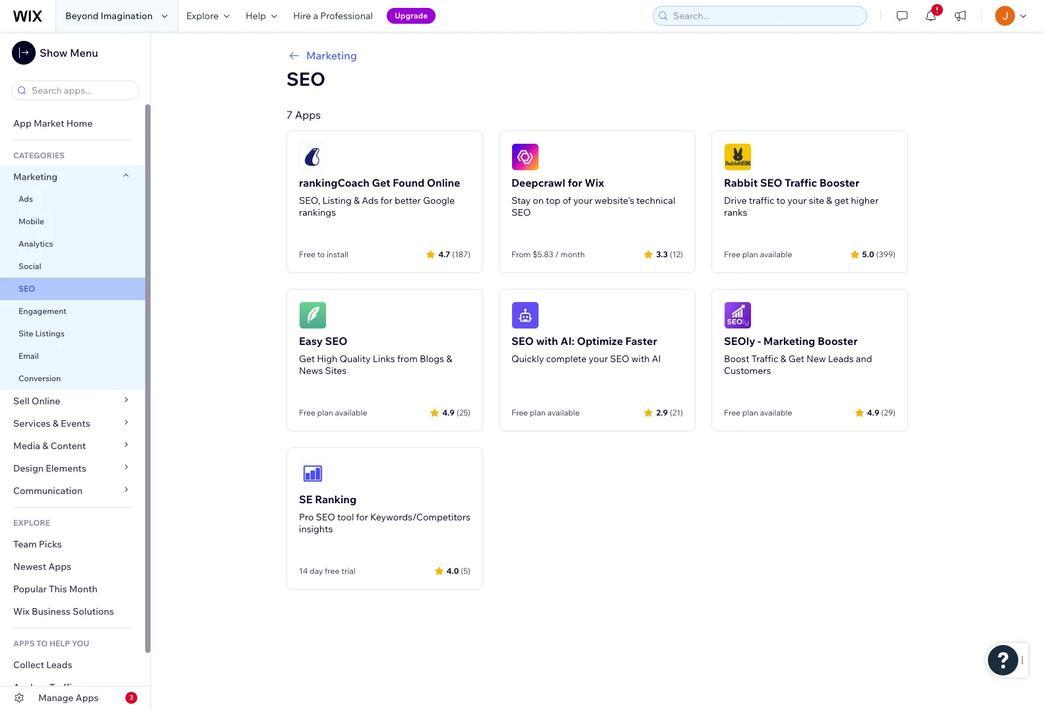 Task type: vqa. For each thing, say whether or not it's contained in the screenshot.
the Ads in the Sidebar element
yes



Task type: describe. For each thing, give the bounding box(es) containing it.
4.9 (25)
[[442, 408, 471, 417]]

deepcrawl for wix logo image
[[512, 143, 539, 171]]

traffic inside seoly - marketing booster boost traffic & get new leads and customers
[[752, 353, 778, 365]]

wix inside the deepcrawl for wix stay on top of your website's technical seo
[[585, 176, 604, 189]]

get
[[834, 195, 849, 207]]

traffic inside rabbit seo traffic booster drive traffic to your site & get higher ranks
[[785, 176, 817, 189]]

wix business solutions link
[[0, 601, 145, 623]]

services & events link
[[0, 413, 145, 435]]

collect leads link
[[0, 654, 145, 677]]

show menu
[[40, 46, 98, 59]]

4.7 (187)
[[438, 249, 471, 259]]

(5)
[[461, 566, 471, 576]]

newest apps
[[13, 561, 71, 573]]

traffic
[[749, 195, 775, 207]]

0 horizontal spatial marketing link
[[0, 166, 145, 188]]

se ranking logo image
[[299, 460, 327, 488]]

market
[[34, 117, 64, 129]]

pro
[[299, 512, 314, 523]]

leads inside "link"
[[46, 659, 72, 671]]

rabbit seo traffic booster drive traffic to your site & get higher ranks
[[724, 176, 879, 218]]

optimize
[[577, 335, 623, 348]]

popular
[[13, 583, 47, 595]]

& left events
[[53, 418, 59, 430]]

rankingcoach get found online seo, listing & ads for better google rankings
[[299, 176, 460, 218]]

free plan available for ai:
[[512, 408, 580, 418]]

& inside seoly - marketing booster boost traffic & get new leads and customers
[[781, 353, 787, 365]]

get inside easy seo get high quality links from blogs & news sites
[[299, 353, 315, 365]]

found
[[393, 176, 425, 189]]

better
[[395, 195, 421, 207]]

newest apps link
[[0, 556, 145, 578]]

ranking
[[315, 493, 357, 506]]

upgrade button
[[387, 8, 436, 24]]

beyond
[[65, 10, 99, 22]]

leads inside seoly - marketing booster boost traffic & get new leads and customers
[[828, 353, 854, 365]]

apps for 7 apps
[[295, 108, 321, 121]]

upgrade
[[395, 11, 428, 20]]

wix inside sidebar element
[[13, 606, 30, 618]]

this
[[49, 583, 67, 595]]

marketing inside sidebar element
[[13, 171, 58, 183]]

booster for seoly - marketing booster
[[818, 335, 858, 348]]

for inside se ranking pro seo tool for keywords/competitors insights
[[356, 512, 368, 523]]

communication
[[13, 485, 85, 497]]

from $5.83 / month
[[512, 249, 585, 259]]

month
[[561, 249, 585, 259]]

seo down optimize
[[610, 353, 629, 365]]

seo inside rabbit seo traffic booster drive traffic to your site & get higher ranks
[[760, 176, 782, 189]]

seoly
[[724, 335, 755, 348]]

(25)
[[457, 408, 471, 417]]

news
[[299, 365, 323, 377]]

sites
[[325, 365, 347, 377]]

help button
[[238, 0, 285, 32]]

4.0
[[447, 566, 459, 576]]

to inside rabbit seo traffic booster drive traffic to your site & get higher ranks
[[777, 195, 785, 207]]

on
[[533, 195, 544, 207]]

help
[[246, 10, 266, 22]]

team
[[13, 539, 37, 550]]

social
[[18, 261, 41, 271]]

email link
[[0, 345, 145, 368]]

free for rankingcoach get found online
[[299, 249, 315, 259]]

media & content link
[[0, 435, 145, 457]]

you
[[72, 639, 89, 649]]

design
[[13, 463, 44, 475]]

engagement
[[18, 306, 66, 316]]

manage apps
[[38, 692, 99, 704]]

ads link
[[0, 188, 145, 211]]

get inside rankingcoach get found online seo, listing & ads for better google rankings
[[372, 176, 390, 189]]

apps for manage apps
[[76, 692, 99, 704]]

free plan available for traffic
[[724, 249, 792, 259]]

of
[[563, 195, 571, 207]]

marketing inside seoly - marketing booster boost traffic & get new leads and customers
[[764, 335, 815, 348]]

plan for ai:
[[530, 408, 546, 418]]

easy
[[299, 335, 323, 348]]

show
[[40, 46, 68, 59]]

team picks link
[[0, 533, 145, 556]]

analytics link
[[0, 233, 145, 255]]

& inside easy seo get high quality links from blogs & news sites
[[446, 353, 452, 365]]

deepcrawl
[[512, 176, 565, 189]]

services & events
[[13, 418, 90, 430]]

seo up quickly
[[512, 335, 534, 348]]

free to install
[[299, 249, 348, 259]]

get inside seoly - marketing booster boost traffic & get new leads and customers
[[789, 353, 804, 365]]

mobile link
[[0, 211, 145, 233]]

ranks
[[724, 207, 747, 218]]

high
[[317, 353, 337, 365]]

app market home link
[[0, 112, 145, 135]]

explore
[[186, 10, 219, 22]]

manage
[[38, 692, 74, 704]]

show menu button
[[12, 41, 98, 65]]

team picks
[[13, 539, 62, 550]]

your for traffic
[[788, 195, 807, 207]]

keywords/competitors
[[370, 512, 471, 523]]

5.0 (399)
[[862, 249, 896, 259]]

booster for rabbit seo traffic booster
[[820, 176, 860, 189]]

ads inside ads link
[[18, 194, 33, 204]]

google
[[423, 195, 455, 207]]

media
[[13, 440, 40, 452]]

(399)
[[876, 249, 896, 259]]

seo with ai: optimize faster logo image
[[512, 302, 539, 329]]

easy seo logo image
[[299, 302, 327, 329]]

customers
[[724, 365, 771, 377]]

ai:
[[561, 335, 575, 348]]

seo inside easy seo get high quality links from blogs & news sites
[[325, 335, 347, 348]]

7 apps
[[286, 108, 321, 121]]

boost
[[724, 353, 749, 365]]

3
[[129, 694, 133, 702]]

online inside rankingcoach get found online seo, listing & ads for better google rankings
[[427, 176, 460, 189]]

ai
[[652, 353, 661, 365]]

free plan available for marketing
[[724, 408, 792, 418]]



Task type: locate. For each thing, give the bounding box(es) containing it.
your down optimize
[[589, 353, 608, 365]]

se ranking pro seo tool for keywords/competitors insights
[[299, 493, 471, 535]]

email
[[18, 351, 39, 361]]

2 vertical spatial for
[[356, 512, 368, 523]]

1 horizontal spatial with
[[632, 353, 650, 365]]

free down news on the left of page
[[299, 408, 315, 418]]

website's
[[595, 195, 634, 207]]

free for easy seo
[[299, 408, 315, 418]]

design elements
[[13, 463, 86, 475]]

site listings link
[[0, 323, 145, 345]]

apps right manage
[[76, 692, 99, 704]]

to right traffic
[[777, 195, 785, 207]]

1 horizontal spatial wix
[[585, 176, 604, 189]]

solutions
[[73, 606, 114, 618]]

1 horizontal spatial traffic
[[752, 353, 778, 365]]

plan
[[742, 249, 758, 259], [317, 408, 333, 418], [530, 408, 546, 418], [742, 408, 758, 418]]

free left install
[[299, 249, 315, 259]]

0 horizontal spatial get
[[299, 353, 315, 365]]

-
[[758, 335, 761, 348]]

0 horizontal spatial leads
[[46, 659, 72, 671]]

your for ai:
[[589, 353, 608, 365]]

free plan available down quickly
[[512, 408, 580, 418]]

menu
[[70, 46, 98, 59]]

available down traffic
[[760, 249, 792, 259]]

to
[[36, 639, 48, 649]]

& left new at right
[[781, 353, 787, 365]]

leads down help
[[46, 659, 72, 671]]

trial
[[341, 566, 356, 576]]

your right of
[[573, 195, 593, 207]]

seo
[[286, 67, 325, 90], [760, 176, 782, 189], [512, 207, 531, 218], [18, 284, 35, 294], [325, 335, 347, 348], [512, 335, 534, 348], [610, 353, 629, 365], [316, 512, 335, 523]]

tool
[[337, 512, 354, 523]]

plan down the ranks
[[742, 249, 758, 259]]

1 horizontal spatial apps
[[76, 692, 99, 704]]

marketing right the - in the top right of the page
[[764, 335, 815, 348]]

for inside rankingcoach get found online seo, listing & ads for better google rankings
[[381, 195, 393, 207]]

design elements link
[[0, 457, 145, 480]]

online up google at top
[[427, 176, 460, 189]]

4.9 left (25) on the bottom left
[[442, 408, 455, 417]]

2 vertical spatial traffic
[[50, 682, 77, 694]]

4.9
[[442, 408, 455, 417], [867, 408, 879, 417]]

1 vertical spatial for
[[381, 195, 393, 207]]

seo down social
[[18, 284, 35, 294]]

1 horizontal spatial marketing link
[[286, 48, 908, 63]]

0 vertical spatial traffic
[[785, 176, 817, 189]]

4.9 for easy seo
[[442, 408, 455, 417]]

conversion link
[[0, 368, 145, 390]]

2 horizontal spatial get
[[789, 353, 804, 365]]

for inside the deepcrawl for wix stay on top of your website's technical seo
[[568, 176, 582, 189]]

traffic down the - in the top right of the page
[[752, 353, 778, 365]]

plan down customers at the bottom of the page
[[742, 408, 758, 418]]

engagement link
[[0, 300, 145, 323]]

deepcrawl for wix stay on top of your website's technical seo
[[512, 176, 675, 218]]

3.3
[[656, 249, 668, 259]]

mobile
[[18, 216, 44, 226]]

explore
[[13, 518, 50, 528]]

seo up traffic
[[760, 176, 782, 189]]

1 horizontal spatial leads
[[828, 353, 854, 365]]

for
[[568, 176, 582, 189], [381, 195, 393, 207], [356, 512, 368, 523]]

1 horizontal spatial get
[[372, 176, 390, 189]]

online inside sidebar element
[[32, 395, 60, 407]]

(29)
[[881, 408, 896, 417]]

marketing down hire a professional link
[[306, 49, 357, 62]]

free plan available down customers at the bottom of the page
[[724, 408, 792, 418]]

7
[[286, 108, 293, 121]]

collect
[[13, 659, 44, 671]]

insights
[[299, 523, 333, 535]]

0 horizontal spatial with
[[536, 335, 558, 348]]

to left install
[[317, 249, 325, 259]]

your inside rabbit seo traffic booster drive traffic to your site & get higher ranks
[[788, 195, 807, 207]]

plan for marketing
[[742, 408, 758, 418]]

1 horizontal spatial marketing
[[306, 49, 357, 62]]

seo inside sidebar element
[[18, 284, 35, 294]]

leads left 'and'
[[828, 353, 854, 365]]

& right listing at top
[[354, 195, 360, 207]]

seo inside se ranking pro seo tool for keywords/competitors insights
[[316, 512, 335, 523]]

2 4.9 from the left
[[867, 408, 879, 417]]

complete
[[546, 353, 587, 365]]

analyze traffic link
[[0, 677, 145, 699]]

imagination
[[101, 10, 153, 22]]

your for wix
[[573, 195, 593, 207]]

seo inside the deepcrawl for wix stay on top of your website's technical seo
[[512, 207, 531, 218]]

hire a professional link
[[285, 0, 381, 32]]

& inside rabbit seo traffic booster drive traffic to your site & get higher ranks
[[826, 195, 832, 207]]

seo left 'on'
[[512, 207, 531, 218]]

ads right listing at top
[[362, 195, 378, 207]]

0 vertical spatial for
[[568, 176, 582, 189]]

online up services & events on the left bottom of page
[[32, 395, 60, 407]]

free plan available down the ranks
[[724, 249, 792, 259]]

analyze traffic
[[13, 682, 77, 694]]

se
[[299, 493, 313, 506]]

ads inside rankingcoach get found online seo, listing & ads for better google rankings
[[362, 195, 378, 207]]

0 vertical spatial online
[[427, 176, 460, 189]]

seo right pro
[[316, 512, 335, 523]]

your inside the deepcrawl for wix stay on top of your website's technical seo
[[573, 195, 593, 207]]

1 vertical spatial online
[[32, 395, 60, 407]]

1 horizontal spatial for
[[381, 195, 393, 207]]

& left get
[[826, 195, 832, 207]]

14
[[299, 566, 308, 576]]

0 horizontal spatial online
[[32, 395, 60, 407]]

0 horizontal spatial marketing
[[13, 171, 58, 183]]

wix up website's
[[585, 176, 604, 189]]

faster
[[625, 335, 657, 348]]

social link
[[0, 255, 145, 278]]

and
[[856, 353, 872, 365]]

traffic down collect leads "link"
[[50, 682, 77, 694]]

new
[[807, 353, 826, 365]]

0 vertical spatial with
[[536, 335, 558, 348]]

seoly - marketing booster logo image
[[724, 302, 752, 329]]

conversion
[[18, 374, 61, 383]]

hire a professional
[[293, 10, 373, 22]]

apps right "7"
[[295, 108, 321, 121]]

blogs
[[420, 353, 444, 365]]

0 horizontal spatial wix
[[13, 606, 30, 618]]

14 day free trial
[[299, 566, 356, 576]]

0 horizontal spatial 4.9
[[442, 408, 455, 417]]

0 vertical spatial to
[[777, 195, 785, 207]]

2 horizontal spatial for
[[568, 176, 582, 189]]

5.0
[[862, 249, 874, 259]]

2 vertical spatial apps
[[76, 692, 99, 704]]

get left new at right
[[789, 353, 804, 365]]

booster inside seoly - marketing booster boost traffic & get new leads and customers
[[818, 335, 858, 348]]

1 horizontal spatial 4.9
[[867, 408, 879, 417]]

0 vertical spatial wix
[[585, 176, 604, 189]]

site listings
[[18, 329, 64, 339]]

1 horizontal spatial online
[[427, 176, 460, 189]]

communication link
[[0, 480, 145, 502]]

1 vertical spatial marketing link
[[0, 166, 145, 188]]

available for get
[[335, 408, 367, 418]]

$5.83
[[533, 249, 553, 259]]

1 vertical spatial to
[[317, 249, 325, 259]]

rabbit seo traffic booster logo image
[[724, 143, 752, 171]]

0 vertical spatial booster
[[820, 176, 860, 189]]

marketing down the "categories"
[[13, 171, 58, 183]]

seoly - marketing booster boost traffic & get new leads and customers
[[724, 335, 872, 377]]

for left better
[[381, 195, 393, 207]]

analyze
[[13, 682, 48, 694]]

available for traffic
[[760, 249, 792, 259]]

hire
[[293, 10, 311, 22]]

for right tool
[[356, 512, 368, 523]]

2 horizontal spatial apps
[[295, 108, 321, 121]]

1 4.9 from the left
[[442, 408, 455, 417]]

seo,
[[299, 195, 320, 207]]

marketing link
[[286, 48, 908, 63], [0, 166, 145, 188]]

free plan available down "sites" on the left of the page
[[299, 408, 367, 418]]

newest
[[13, 561, 46, 573]]

4.9 left the (29)
[[867, 408, 879, 417]]

rankings
[[299, 207, 336, 218]]

plan down "sites" on the left of the page
[[317, 408, 333, 418]]

0 vertical spatial marketing link
[[286, 48, 908, 63]]

1 vertical spatial with
[[632, 353, 650, 365]]

wix down popular
[[13, 606, 30, 618]]

traffic up site
[[785, 176, 817, 189]]

free for rabbit seo traffic booster
[[724, 249, 741, 259]]

& right media
[[42, 440, 48, 452]]

popular this month
[[13, 583, 98, 595]]

2 horizontal spatial traffic
[[785, 176, 817, 189]]

4.7
[[438, 249, 450, 259]]

rabbit
[[724, 176, 758, 189]]

get down easy
[[299, 353, 315, 365]]

plan down quickly
[[530, 408, 546, 418]]

wix business solutions
[[13, 606, 114, 618]]

& inside rankingcoach get found online seo, listing & ads for better google rankings
[[354, 195, 360, 207]]

1 vertical spatial leads
[[46, 659, 72, 671]]

business
[[32, 606, 71, 618]]

0 vertical spatial leads
[[828, 353, 854, 365]]

& right blogs on the left of the page
[[446, 353, 452, 365]]

0 horizontal spatial apps
[[48, 561, 71, 573]]

sidebar element
[[0, 32, 151, 710]]

(21)
[[670, 408, 683, 417]]

ads up mobile on the top left of page
[[18, 194, 33, 204]]

your left site
[[788, 195, 807, 207]]

4.0 (5)
[[447, 566, 471, 576]]

listings
[[35, 329, 64, 339]]

your inside seo with ai: optimize faster quickly complete your seo with ai
[[589, 353, 608, 365]]

site
[[809, 195, 824, 207]]

for up of
[[568, 176, 582, 189]]

available down complete
[[547, 408, 580, 418]]

Search... field
[[669, 7, 863, 25]]

1 vertical spatial wix
[[13, 606, 30, 618]]

1 vertical spatial apps
[[48, 561, 71, 573]]

get
[[372, 176, 390, 189], [299, 353, 315, 365], [789, 353, 804, 365]]

2.9 (21)
[[656, 408, 683, 417]]

0 vertical spatial apps
[[295, 108, 321, 121]]

free for seoly - marketing booster
[[724, 408, 741, 418]]

with left ai:
[[536, 335, 558, 348]]

plan for get
[[317, 408, 333, 418]]

popular this month link
[[0, 578, 145, 601]]

picks
[[39, 539, 62, 550]]

4.9 (29)
[[867, 408, 896, 417]]

booster up new at right
[[818, 335, 858, 348]]

0 horizontal spatial to
[[317, 249, 325, 259]]

seo up 7 apps
[[286, 67, 325, 90]]

2 horizontal spatial marketing
[[764, 335, 815, 348]]

Search apps... field
[[28, 81, 135, 100]]

0 horizontal spatial traffic
[[50, 682, 77, 694]]

available down customers at the bottom of the page
[[760, 408, 792, 418]]

media & content
[[13, 440, 86, 452]]

booster inside rabbit seo traffic booster drive traffic to your site & get higher ranks
[[820, 176, 860, 189]]

1 horizontal spatial ads
[[362, 195, 378, 207]]

with left ai
[[632, 353, 650, 365]]

sell online link
[[0, 390, 145, 413]]

free down quickly
[[512, 408, 528, 418]]

1 vertical spatial traffic
[[752, 353, 778, 365]]

traffic
[[785, 176, 817, 189], [752, 353, 778, 365], [50, 682, 77, 694]]

(12)
[[670, 249, 683, 259]]

free for seo with ai: optimize faster
[[512, 408, 528, 418]]

free down customers at the bottom of the page
[[724, 408, 741, 418]]

traffic inside sidebar element
[[50, 682, 77, 694]]

&
[[354, 195, 360, 207], [826, 195, 832, 207], [446, 353, 452, 365], [781, 353, 787, 365], [53, 418, 59, 430], [42, 440, 48, 452]]

top
[[546, 195, 561, 207]]

free down the ranks
[[724, 249, 741, 259]]

apps for newest apps
[[48, 561, 71, 573]]

apps
[[295, 108, 321, 121], [48, 561, 71, 573], [76, 692, 99, 704]]

online
[[427, 176, 460, 189], [32, 395, 60, 407]]

booster up get
[[820, 176, 860, 189]]

site
[[18, 329, 33, 339]]

0 vertical spatial marketing
[[306, 49, 357, 62]]

get left found at the top left of page
[[372, 176, 390, 189]]

plan for traffic
[[742, 249, 758, 259]]

seo link
[[0, 278, 145, 300]]

free plan available for get
[[299, 408, 367, 418]]

apps
[[13, 639, 35, 649]]

available for ai:
[[547, 408, 580, 418]]

4.9 for seoly - marketing booster
[[867, 408, 879, 417]]

1 vertical spatial marketing
[[13, 171, 58, 183]]

available down "sites" on the left of the page
[[335, 408, 367, 418]]

0 horizontal spatial ads
[[18, 194, 33, 204]]

available for marketing
[[760, 408, 792, 418]]

seo up high
[[325, 335, 347, 348]]

free
[[299, 249, 315, 259], [724, 249, 741, 259], [299, 408, 315, 418], [512, 408, 528, 418], [724, 408, 741, 418]]

2 vertical spatial marketing
[[764, 335, 815, 348]]

apps up this
[[48, 561, 71, 573]]

rankingcoach get found online logo image
[[299, 143, 327, 171]]

1 vertical spatial booster
[[818, 335, 858, 348]]

0 horizontal spatial for
[[356, 512, 368, 523]]

listing
[[322, 195, 352, 207]]

1 horizontal spatial to
[[777, 195, 785, 207]]



